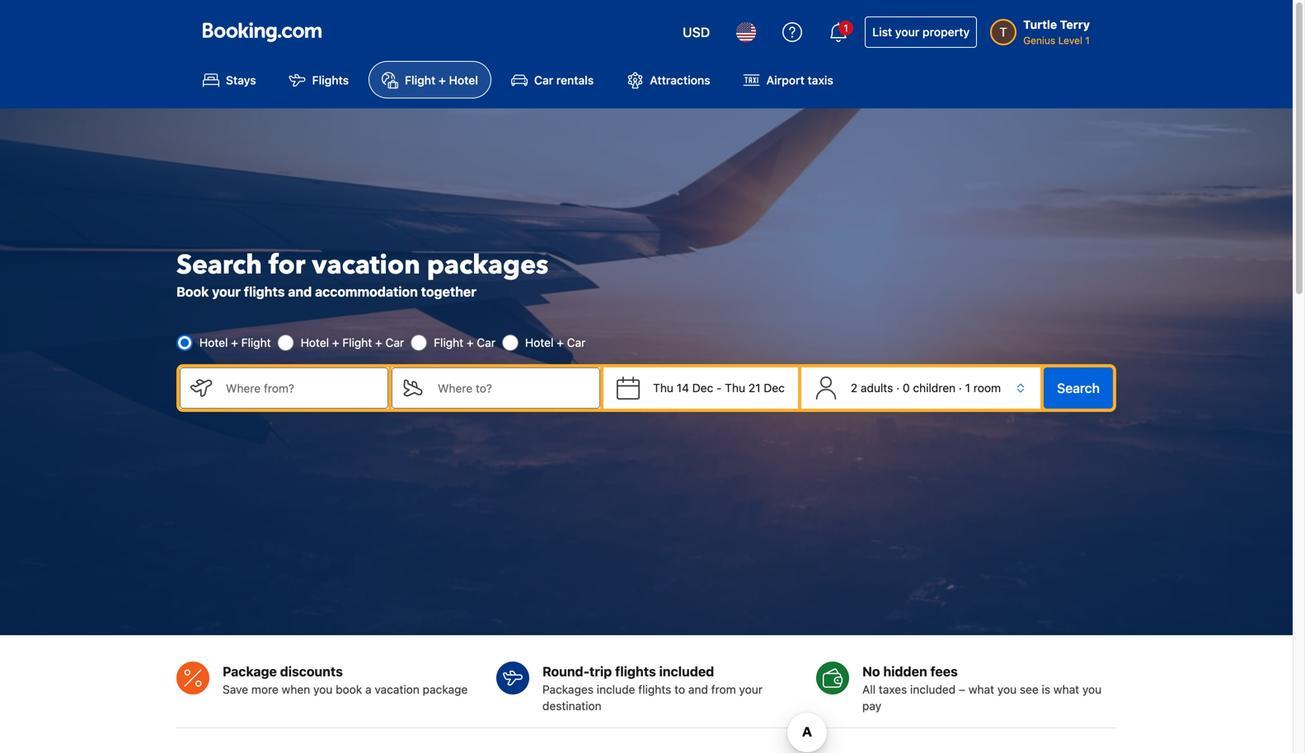 Task type: locate. For each thing, give the bounding box(es) containing it.
0 vertical spatial vacation
[[312, 248, 421, 283]]

more
[[251, 683, 279, 697]]

–
[[959, 683, 966, 697]]

and
[[288, 284, 312, 300], [689, 683, 708, 697]]

search
[[177, 248, 262, 283], [1058, 381, 1100, 396]]

1 vertical spatial search
[[1058, 381, 1100, 396]]

thu 14 dec - thu 21 dec
[[653, 382, 785, 395]]

0 vertical spatial included
[[659, 664, 715, 680]]

flights down for
[[244, 284, 285, 300]]

turtle
[[1024, 18, 1058, 31]]

0 horizontal spatial included
[[659, 664, 715, 680]]

level
[[1059, 35, 1083, 46]]

no
[[863, 664, 881, 680]]

1 vertical spatial vacation
[[375, 683, 420, 697]]

car rentals
[[534, 73, 594, 87]]

flight + hotel
[[405, 73, 478, 87]]

flights link
[[276, 61, 362, 98]]

2 vertical spatial your
[[739, 683, 763, 697]]

included inside no hidden fees all taxes included – what you see is what you pay
[[911, 683, 956, 697]]

-
[[717, 382, 722, 395]]

and down for
[[288, 284, 312, 300]]

to
[[675, 683, 685, 697]]

vacation inside package discounts save more when you book a vacation package
[[375, 683, 420, 697]]

flights up include
[[615, 664, 656, 680]]

genius
[[1024, 35, 1056, 46]]

no hidden fees all taxes included – what you see is what you pay
[[863, 664, 1102, 714]]

flights inside search for vacation packages book your flights and accommodation together
[[244, 284, 285, 300]]

search inside button
[[1058, 381, 1100, 396]]

packages
[[543, 683, 594, 697]]

hidden
[[884, 664, 928, 680]]

dec
[[693, 382, 714, 395], [764, 382, 785, 395]]

1 horizontal spatial ·
[[959, 382, 963, 395]]

and right to
[[689, 683, 708, 697]]

your right list
[[896, 25, 920, 39]]

2 horizontal spatial 1
[[1086, 35, 1090, 46]]

0 vertical spatial flights
[[244, 284, 285, 300]]

see
[[1020, 683, 1039, 697]]

· right children
[[959, 382, 963, 395]]

1 left list
[[844, 22, 849, 34]]

2 vertical spatial 1
[[966, 382, 971, 395]]

0 vertical spatial your
[[896, 25, 920, 39]]

flight + hotel link
[[369, 61, 492, 98]]

you down discounts
[[313, 683, 333, 697]]

1 horizontal spatial thu
[[725, 382, 746, 395]]

1 you from the left
[[313, 683, 333, 697]]

include
[[597, 683, 635, 697]]

0
[[903, 382, 910, 395]]

1 horizontal spatial what
[[1054, 683, 1080, 697]]

children
[[913, 382, 956, 395]]

pay
[[863, 700, 882, 714]]

vacation up "accommodation"
[[312, 248, 421, 283]]

from
[[712, 683, 736, 697]]

you inside package discounts save more when you book a vacation package
[[313, 683, 333, 697]]

trip
[[590, 664, 612, 680]]

0 horizontal spatial what
[[969, 683, 995, 697]]

1 vertical spatial included
[[911, 683, 956, 697]]

is
[[1042, 683, 1051, 697]]

+ for hotel + flight + car
[[332, 336, 339, 350]]

what right is
[[1054, 683, 1080, 697]]

1 horizontal spatial dec
[[764, 382, 785, 395]]

1 what from the left
[[969, 683, 995, 697]]

dec right 21
[[764, 382, 785, 395]]

usd
[[683, 24, 710, 40]]

0 horizontal spatial ·
[[897, 382, 900, 395]]

dec left the -
[[693, 382, 714, 395]]

what
[[969, 683, 995, 697], [1054, 683, 1080, 697]]

you
[[313, 683, 333, 697], [998, 683, 1017, 697], [1083, 683, 1102, 697]]

adults
[[861, 382, 894, 395]]

1 horizontal spatial included
[[911, 683, 956, 697]]

0 vertical spatial search
[[177, 248, 262, 283]]

hotel for hotel + flight
[[200, 336, 228, 350]]

flights
[[244, 284, 285, 300], [615, 664, 656, 680], [639, 683, 672, 697]]

0 horizontal spatial and
[[288, 284, 312, 300]]

1 horizontal spatial your
[[739, 683, 763, 697]]

1 vertical spatial your
[[212, 284, 241, 300]]

packages
[[427, 248, 549, 283]]

flights for for
[[244, 284, 285, 300]]

hotel
[[449, 73, 478, 87], [200, 336, 228, 350], [301, 336, 329, 350], [525, 336, 554, 350]]

included
[[659, 664, 715, 680], [911, 683, 956, 697]]

and inside search for vacation packages book your flights and accommodation together
[[288, 284, 312, 300]]

you left see
[[998, 683, 1017, 697]]

· left 0 on the bottom
[[897, 382, 900, 395]]

2 dec from the left
[[764, 382, 785, 395]]

21
[[749, 382, 761, 395]]

0 vertical spatial and
[[288, 284, 312, 300]]

thu right the -
[[725, 382, 746, 395]]

1
[[844, 22, 849, 34], [1086, 35, 1090, 46], [966, 382, 971, 395]]

0 horizontal spatial dec
[[693, 382, 714, 395]]

0 horizontal spatial thu
[[653, 382, 674, 395]]

discounts
[[280, 664, 343, 680]]

+ for flight + car
[[467, 336, 474, 350]]

2 horizontal spatial you
[[1083, 683, 1102, 697]]

destination
[[543, 700, 602, 714]]

your
[[896, 25, 920, 39], [212, 284, 241, 300], [739, 683, 763, 697]]

list your property
[[873, 25, 970, 39]]

attractions link
[[614, 61, 724, 98]]

you right is
[[1083, 683, 1102, 697]]

included up to
[[659, 664, 715, 680]]

vacation right the a
[[375, 683, 420, 697]]

0 horizontal spatial your
[[212, 284, 241, 300]]

1 right level on the top right of the page
[[1086, 35, 1090, 46]]

vacation
[[312, 248, 421, 283], [375, 683, 420, 697]]

car
[[534, 73, 554, 87], [386, 336, 404, 350], [477, 336, 496, 350], [567, 336, 586, 350]]

+ for hotel + car
[[557, 336, 564, 350]]

1 horizontal spatial 1
[[966, 382, 971, 395]]

airport
[[767, 73, 805, 87]]

2 vertical spatial flights
[[639, 683, 672, 697]]

flight
[[405, 73, 436, 87], [241, 336, 271, 350], [343, 336, 372, 350], [434, 336, 464, 350]]

package
[[423, 683, 468, 697]]

0 horizontal spatial 1
[[844, 22, 849, 34]]

thu
[[653, 382, 674, 395], [725, 382, 746, 395]]

thu left 14
[[653, 382, 674, 395]]

hotel + flight
[[200, 336, 271, 350]]

0 vertical spatial 1
[[844, 22, 849, 34]]

rentals
[[557, 73, 594, 87]]

hotel for hotel + flight + car
[[301, 336, 329, 350]]

1 left room
[[966, 382, 971, 395]]

save
[[223, 683, 248, 697]]

car rentals link
[[498, 61, 607, 98]]

Where from? field
[[213, 368, 389, 409]]

your right book
[[212, 284, 241, 300]]

search inside search for vacation packages book your flights and accommodation together
[[177, 248, 262, 283]]

2 thu from the left
[[725, 382, 746, 395]]

package discounts save more when you book a vacation package
[[223, 664, 468, 697]]

flights for trip
[[639, 683, 672, 697]]

1 horizontal spatial and
[[689, 683, 708, 697]]

+ for hotel + flight
[[231, 336, 238, 350]]

1 vertical spatial 1
[[1086, 35, 1090, 46]]

1 horizontal spatial you
[[998, 683, 1017, 697]]

flights left to
[[639, 683, 672, 697]]

1 thu from the left
[[653, 382, 674, 395]]

0 horizontal spatial search
[[177, 248, 262, 283]]

14
[[677, 382, 689, 395]]

your inside search for vacation packages book your flights and accommodation together
[[212, 284, 241, 300]]

when
[[282, 683, 310, 697]]

list your property link
[[865, 16, 978, 48]]

included down the fees
[[911, 683, 956, 697]]

what right –
[[969, 683, 995, 697]]

+
[[439, 73, 446, 87], [231, 336, 238, 350], [332, 336, 339, 350], [375, 336, 383, 350], [467, 336, 474, 350], [557, 336, 564, 350]]

your inside round-trip flights included packages include flights to and from your destination
[[739, 683, 763, 697]]

0 horizontal spatial you
[[313, 683, 333, 697]]

·
[[897, 382, 900, 395], [959, 382, 963, 395]]

1 · from the left
[[897, 382, 900, 395]]

1 horizontal spatial search
[[1058, 381, 1100, 396]]

your right from
[[739, 683, 763, 697]]

1 vertical spatial and
[[689, 683, 708, 697]]



Task type: describe. For each thing, give the bounding box(es) containing it.
together
[[421, 284, 477, 300]]

usd button
[[673, 12, 720, 52]]

airport taxis
[[767, 73, 834, 87]]

for
[[269, 248, 306, 283]]

1 button
[[819, 12, 859, 52]]

hotel for hotel + car
[[525, 336, 554, 350]]

search for search
[[1058, 381, 1100, 396]]

stays
[[226, 73, 256, 87]]

taxes
[[879, 683, 908, 697]]

2 you from the left
[[998, 683, 1017, 697]]

2 horizontal spatial your
[[896, 25, 920, 39]]

vacation inside search for vacation packages book your flights and accommodation together
[[312, 248, 421, 283]]

book
[[336, 683, 362, 697]]

hotel + car
[[525, 336, 586, 350]]

included inside round-trip flights included packages include flights to and from your destination
[[659, 664, 715, 680]]

search button
[[1044, 368, 1114, 409]]

2 adults · 0 children · 1 room
[[851, 382, 1001, 395]]

accommodation
[[315, 284, 418, 300]]

flight + car
[[434, 336, 496, 350]]

2
[[851, 382, 858, 395]]

flights
[[312, 73, 349, 87]]

search for vacation packages book your flights and accommodation together
[[177, 248, 549, 300]]

2 · from the left
[[959, 382, 963, 395]]

1 vertical spatial flights
[[615, 664, 656, 680]]

+ for flight + hotel
[[439, 73, 446, 87]]

a
[[365, 683, 372, 697]]

1 inside "turtle terry genius level 1"
[[1086, 35, 1090, 46]]

terry
[[1060, 18, 1090, 31]]

taxis
[[808, 73, 834, 87]]

package
[[223, 664, 277, 680]]

3 you from the left
[[1083, 683, 1102, 697]]

book
[[177, 284, 209, 300]]

property
[[923, 25, 970, 39]]

round-trip flights included packages include flights to and from your destination
[[543, 664, 763, 714]]

2 what from the left
[[1054, 683, 1080, 697]]

all
[[863, 683, 876, 697]]

turtle terry genius level 1
[[1024, 18, 1090, 46]]

search for search for vacation packages book your flights and accommodation together
[[177, 248, 262, 283]]

booking.com online hotel reservations image
[[203, 22, 322, 42]]

fees
[[931, 664, 958, 680]]

room
[[974, 382, 1001, 395]]

list
[[873, 25, 893, 39]]

Where to? field
[[425, 368, 601, 409]]

attractions
[[650, 73, 711, 87]]

stays link
[[190, 61, 269, 98]]

and inside round-trip flights included packages include flights to and from your destination
[[689, 683, 708, 697]]

1 dec from the left
[[693, 382, 714, 395]]

1 inside 1 button
[[844, 22, 849, 34]]

hotel + flight + car
[[301, 336, 404, 350]]

airport taxis link
[[730, 61, 847, 98]]

round-
[[543, 664, 590, 680]]



Task type: vqa. For each thing, say whether or not it's contained in the screenshot.
Book
yes



